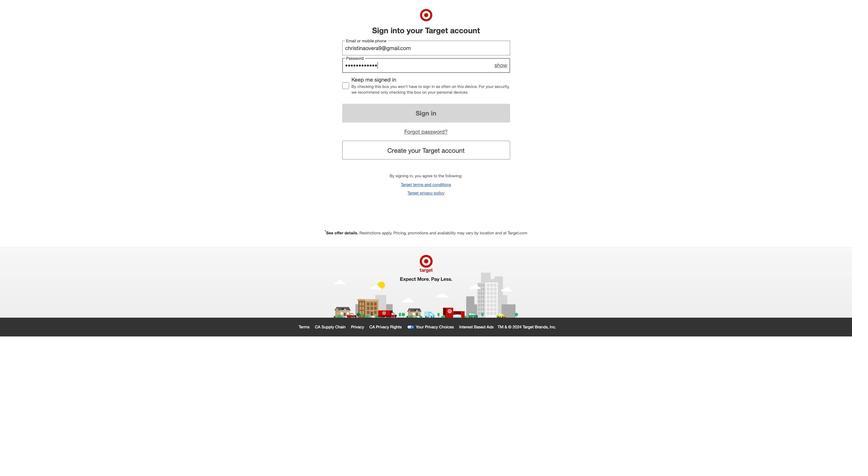 Task type: describe. For each thing, give the bounding box(es) containing it.
target: expect more. pay less. image
[[332, 247, 521, 318]]



Task type: vqa. For each thing, say whether or not it's contained in the screenshot.
text field
yes



Task type: locate. For each thing, give the bounding box(es) containing it.
None checkbox
[[342, 82, 349, 89]]

None text field
[[342, 41, 510, 55]]

None password field
[[342, 58, 510, 73]]



